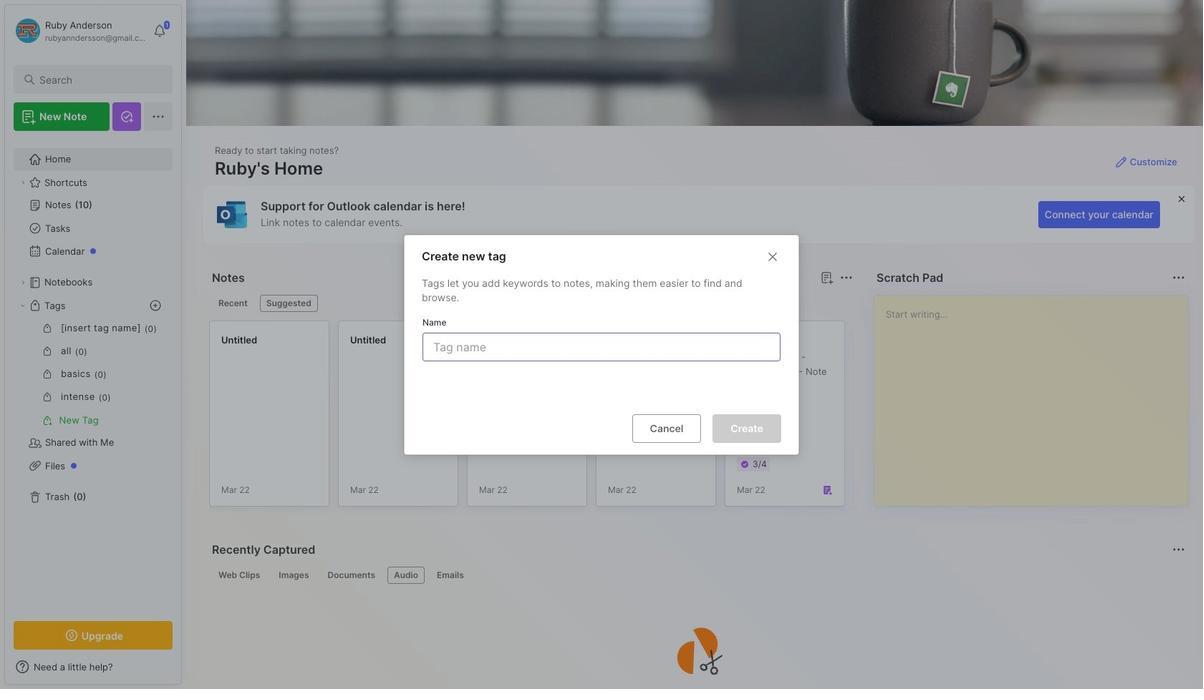 Task type: vqa. For each thing, say whether or not it's contained in the screenshot.
option
no



Task type: describe. For each thing, give the bounding box(es) containing it.
group inside tree
[[14, 317, 172, 432]]

2 tab list from the top
[[212, 567, 1183, 585]]

main element
[[0, 0, 186, 690]]

Search text field
[[39, 73, 160, 87]]

tree inside "main" element
[[5, 140, 181, 609]]

close image
[[764, 248, 782, 265]]

Start writing… text field
[[886, 296, 1188, 495]]



Task type: locate. For each thing, give the bounding box(es) containing it.
None search field
[[39, 71, 160, 88]]

tab
[[212, 295, 254, 312], [260, 295, 318, 312], [212, 567, 267, 585], [272, 567, 316, 585], [321, 567, 382, 585], [388, 567, 425, 585], [431, 567, 471, 585]]

expand tags image
[[19, 302, 27, 310]]

row group
[[209, 321, 1204, 516]]

1 vertical spatial tab list
[[212, 567, 1183, 585]]

Tag name text field
[[432, 333, 774, 361]]

expand notebooks image
[[19, 279, 27, 287]]

0 vertical spatial tab list
[[212, 295, 851, 312]]

tab list
[[212, 295, 851, 312], [212, 567, 1183, 585]]

1 tab list from the top
[[212, 295, 851, 312]]

group
[[14, 317, 172, 432]]

tree
[[5, 140, 181, 609]]

none search field inside "main" element
[[39, 71, 160, 88]]



